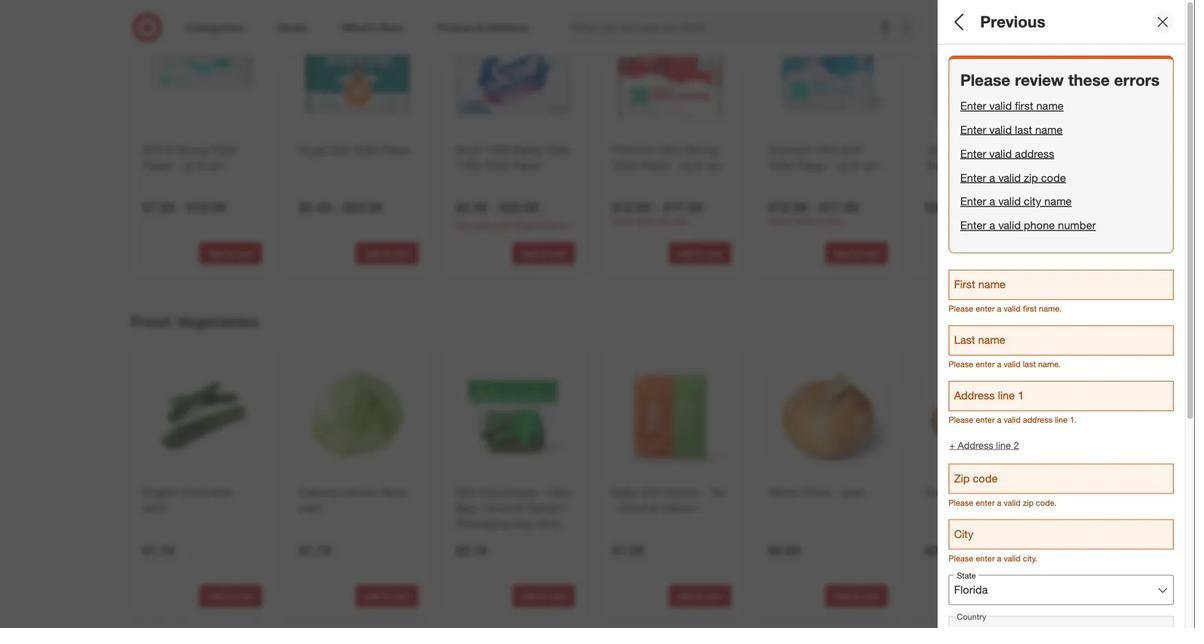 Task type: locate. For each thing, give the bounding box(es) containing it.
+ address line 2
[[950, 439, 1019, 451]]

deliver it button
[[1070, 201, 1117, 223], [1070, 470, 1117, 492], [1070, 606, 1117, 628]]

1 up from the left
[[182, 159, 195, 172]]

1 up™ from the left
[[208, 159, 226, 172]]

enter inside "link"
[[961, 123, 987, 136]]

4 up from the left
[[993, 159, 1006, 172]]

name inside "link"
[[1036, 123, 1063, 136]]

$12.99 - $17.99 select items on sale down premium ultra strong toilet paper - up & up™
[[612, 200, 703, 226]]

baby- inside baby-cut carrots - 1lb - good & gather™ only at ¬
[[1070, 245, 1101, 258]]

may
[[513, 517, 534, 531]]

1lb
[[1077, 260, 1093, 274], [709, 486, 724, 499]]

go back
[[1046, 595, 1088, 609]]

0 horizontal spatial $1.29
[[612, 543, 644, 558]]

2 vertical spatial address
[[1023, 415, 1053, 425]]

salad down toast
[[1121, 390, 1150, 404]]

add to cart for $3.79 - $13.99
[[991, 249, 1036, 259]]

None telephone field
[[949, 464, 1174, 494]]

deliver it button down "enter a valid zip code" link
[[1070, 201, 1117, 223]]

& inside 1000 sheets per roll toilet paper - up & up™
[[1009, 159, 1016, 172]]

1 enter from the top
[[961, 99, 987, 112]]

1 horizontal spatial select
[[769, 216, 792, 226]]

¬ inside the classic caesar salad kit - 10.3oz - good & gather™ only at ¬
[[1103, 557, 1112, 570]]

$1.79
[[299, 543, 331, 558]]

0 vertical spatial only
[[1070, 292, 1089, 304]]

1lb left yellow
[[709, 486, 724, 499]]

gather™ inside baby-cut carrots - 1lb - good & gather™
[[660, 502, 700, 515]]

add to cart for $1.79
[[365, 591, 409, 602]]

ultra inside premium ultra strong toilet paper - up & up™
[[659, 143, 682, 157]]

premium for premium ultra soft toilet paper - up & up™
[[769, 143, 813, 157]]

good inside baby-cut carrots - 1lb - good & gather™
[[619, 502, 647, 515]]

address up the shop at the right of page
[[1013, 305, 1047, 317]]

please enter a valid first name.
[[949, 303, 1062, 314]]

cart for $0.89
[[863, 591, 879, 602]]

deliver up classic
[[1076, 476, 1103, 487]]

0 vertical spatial 1lb
[[1077, 260, 1093, 274]]

1 sale from the left
[[672, 216, 687, 226]]

avocado toast chopped salad kit - 13.85oz - good & gather™ link
[[1070, 374, 1166, 435]]

premium
[[612, 143, 656, 157], [769, 143, 813, 157]]

2 vertical spatial name
[[1045, 195, 1072, 208]]

line left '2'
[[996, 439, 1011, 451]]

1 ¬ from the top
[[1103, 291, 1112, 304]]

$12.99 - $17.99 select items on sale
[[612, 200, 703, 226], [769, 200, 859, 226]]

baby-cut carrots - 1lb - good & gather™ link for $1.29
[[612, 485, 729, 516]]

& inside premium ultra soft toilet paper - up & up™
[[853, 159, 859, 172]]

enter up the + address line 2
[[976, 415, 995, 425]]

name
[[1037, 99, 1064, 112], [1036, 123, 1063, 136], [1045, 195, 1072, 208]]

0 vertical spatial ¬
[[1103, 291, 1112, 304]]

1lb down number
[[1077, 260, 1093, 274]]

2 vertical spatial at
[[1092, 557, 1100, 569]]

add for english cucumber - each
[[209, 591, 224, 602]]

2 $12.99 from the left
[[769, 200, 808, 216]]

0 vertical spatial line
[[1055, 415, 1068, 425]]

a down enter a valid zip code
[[990, 195, 996, 208]]

2 vertical spatial deliver it
[[1076, 612, 1110, 623]]

add to cart button for $7.99 - $19.99
[[199, 243, 262, 265]]

name for enter valid last name
[[1036, 123, 1063, 136]]

baby-cut carrots - 1lb - good & gather™
[[612, 486, 724, 515]]

deliver it up classic
[[1076, 476, 1110, 487]]

name down enter valid first name link
[[1036, 123, 1063, 136]]

3 enter from the top
[[961, 147, 987, 160]]

angel soft toilet paper link
[[299, 142, 416, 158]]

toilet inside 1000 sheets per roll toilet paper - up & up™
[[925, 159, 951, 172]]

add for angel soft toilet paper
[[365, 249, 381, 259]]

$1.29 right more
[[1070, 307, 1093, 319]]

premium ultra strong toilet paper - up & up™ image
[[609, 12, 732, 134], [609, 12, 732, 134]]

add to cart button for $6.49 - $23.99
[[356, 243, 419, 265]]

0 horizontal spatial items
[[638, 216, 658, 226]]

organic on-the-vine tomatoes - 1lb - good & gather™ image
[[949, 114, 1062, 227], [949, 114, 1062, 227]]

1 vertical spatial vegetables
[[177, 312, 259, 331]]

toilet inside scott 1000 septic-safe 1-ply toilet paper
[[484, 159, 510, 172]]

2 premium from the left
[[769, 143, 813, 157]]

6 enter from the top
[[961, 219, 987, 232]]

1 vertical spatial address
[[1013, 305, 1047, 317]]

strong for ultra
[[685, 143, 718, 157]]

0 vertical spatial salad
[[1121, 390, 1150, 404]]

mini cucumbers - 16oz bag - good & gather™ (packaging may vary) link
[[456, 485, 572, 532]]

$3.79 - $13.99
[[925, 200, 1009, 216]]

0 vertical spatial deliver it button
[[1070, 201, 1117, 223]]

a down per
[[990, 171, 996, 184]]

cut inside baby-cut carrots - 1lb - good & gather™
[[642, 486, 659, 499]]

1 vertical spatial deliver it button
[[1070, 470, 1117, 492]]

avocado toast chopped salad kit - 13.85oz - good & gather™ image
[[949, 374, 1062, 486], [949, 374, 1062, 486]]

2 at from the top
[[1092, 421, 1100, 433]]

1 horizontal spatial ultra
[[816, 143, 839, 157]]

1000 right scott
[[485, 143, 509, 157]]

a
[[990, 171, 996, 184], [990, 195, 996, 208], [990, 219, 996, 232], [997, 303, 1002, 314], [997, 359, 1002, 369], [997, 415, 1002, 425], [997, 497, 1002, 508], [997, 553, 1002, 563]]

0 vertical spatial fresh
[[949, 12, 991, 31]]

3 soft from the left
[[842, 143, 862, 157]]

shop
[[1013, 317, 1039, 331]]

1 ultra from the left
[[659, 143, 682, 157]]

0 vertical spatial kit
[[1070, 406, 1084, 419]]

errors
[[1114, 70, 1160, 89]]

0 vertical spatial name
[[1037, 99, 1064, 112]]

baby-cut carrots - 1lb - good & gather™ link
[[1070, 244, 1166, 291], [612, 485, 729, 516]]

baby- down number
[[1070, 245, 1101, 258]]

sale down premium ultra strong toilet paper - up & up™ link
[[672, 216, 687, 226]]

premium ultra soft toilet paper - up & up™
[[769, 143, 881, 172]]

1 horizontal spatial $1.29
[[1070, 307, 1093, 319]]

add to cart for $0.89
[[835, 591, 879, 602]]

0 vertical spatial zip
[[1024, 171, 1038, 184]]

2 ¬ from the top
[[1103, 557, 1112, 570]]

$12.99 down premium ultra soft toilet paper - up & up™
[[769, 200, 808, 216]]

0 horizontal spatial $12.99
[[612, 200, 651, 216]]

1 horizontal spatial premium
[[769, 143, 813, 157]]

0 vertical spatial fresh vegetables
[[949, 12, 1077, 31]]

$5.49
[[456, 200, 487, 216]]

1 horizontal spatial baby-
[[1070, 245, 1101, 258]]

1 vertical spatial name.
[[1038, 359, 1061, 369]]

0 horizontal spatial salad
[[1070, 526, 1099, 540]]

angel soft toilet paper image
[[296, 12, 419, 134], [296, 12, 419, 134]]

$12.99 for premium ultra strong toilet paper - up & up™
[[612, 200, 651, 216]]

1 horizontal spatial fresh vegetables
[[949, 12, 1077, 31]]

1 vertical spatial baby-
[[612, 486, 642, 499]]

up inside premium ultra strong toilet paper - up & up™
[[680, 159, 693, 172]]

good inside baby-cut carrots - 1lb - good & gather™ only at ¬
[[1104, 260, 1132, 274]]

fresh
[[949, 12, 991, 31], [131, 312, 172, 331]]

zip left code on the top of the page
[[1024, 171, 1038, 184]]

name. down more
[[1038, 359, 1061, 369]]

$1.29
[[1070, 307, 1093, 319], [612, 543, 644, 558]]

a down $13.99
[[990, 219, 996, 232]]

day
[[1023, 12, 1052, 31]]

carrots inside baby-cut carrots - 1lb - good & gather™ only at ¬
[[1122, 245, 1162, 258]]

0 vertical spatial last
[[1015, 123, 1033, 136]]

a left the city.
[[997, 553, 1002, 563]]

3 it from the top
[[1105, 612, 1110, 623]]

only up check
[[1070, 292, 1089, 304]]

to for premium ultra strong toilet paper - up & up™
[[696, 249, 704, 259]]

1 select from the left
[[612, 216, 635, 226]]

3 at from the top
[[1092, 557, 1100, 569]]

each right onion
[[842, 486, 866, 499]]

code
[[1041, 171, 1066, 184]]

to
[[227, 249, 234, 259], [383, 249, 391, 259], [540, 249, 548, 259], [696, 249, 704, 259], [853, 249, 861, 259], [1009, 249, 1017, 259], [1050, 305, 1058, 317], [227, 591, 234, 602], [383, 591, 391, 602], [540, 591, 548, 602], [696, 591, 704, 602], [853, 591, 861, 602]]

strong for &
[[176, 143, 208, 157]]

$12.99 - $17.99 select items on sale down premium ultra soft toilet paper - up & up™
[[769, 200, 859, 226]]

3 deliver it button from the top
[[1070, 606, 1117, 628]]

only up $3.99
[[1070, 557, 1089, 569]]

1000 left sheets
[[925, 143, 950, 157]]

$17.99 down premium ultra strong toilet paper - up & up™ link
[[664, 200, 703, 216]]

soft & strong toilet paper - up & up™ image
[[140, 12, 262, 134], [140, 12, 262, 134]]

each inside the english cucumber - each
[[142, 502, 166, 515]]

toast
[[1118, 375, 1146, 388]]

sale down premium ultra soft toilet paper - up & up™ link
[[828, 216, 843, 226]]

enter for enter a valid city name
[[961, 195, 987, 208]]

1000 sheets per roll toilet paper - up & up™ image
[[923, 12, 1045, 134], [923, 12, 1045, 134]]

$7.99
[[142, 200, 174, 216]]

each down english
[[142, 502, 166, 515]]

a right potato
[[997, 497, 1002, 508]]

0 vertical spatial baby-
[[1070, 245, 1101, 258]]

generic shipt shopper carrying bags image
[[983, 69, 1150, 258]]

yellow onion - each link
[[769, 485, 885, 501]]

add for 1000 sheets per roll toilet paper - up & up™
[[991, 249, 1007, 259]]

1 vertical spatial baby-cut carrots - 1lb - good & gather™ link
[[612, 485, 729, 516]]

soft inside angel soft toilet paper link
[[330, 143, 350, 157]]

good
[[1104, 260, 1132, 274], [1070, 422, 1098, 435], [486, 502, 513, 515], [619, 502, 647, 515], [1077, 542, 1106, 555]]

classic caesar salad kit - 10.3oz - good & gather™ image
[[949, 510, 1062, 622], [949, 510, 1062, 622]]

shop more button
[[1013, 316, 1067, 332]]

only inside the classic caesar salad kit - 10.3oz - good & gather™ only at ¬
[[1070, 557, 1089, 569]]

5 enter from the top
[[976, 553, 995, 563]]

paper inside scott 1000 septic-safe 1-ply toilet paper
[[513, 159, 542, 172]]

carrots inside baby-cut carrots - 1lb - good & gather™
[[662, 486, 699, 499]]

address up code on the top of the page
[[1015, 147, 1055, 160]]

1 vertical spatial name
[[1036, 123, 1063, 136]]

up™ inside soft & strong toilet paper - up & up™
[[208, 159, 226, 172]]

2 strong from the left
[[685, 143, 718, 157]]

$0.99
[[925, 543, 957, 558]]

1 vertical spatial fresh
[[131, 312, 172, 331]]

premium inside premium ultra strong toilet paper - up & up™
[[612, 143, 656, 157]]

ultra
[[659, 143, 682, 157], [816, 143, 839, 157]]

deliver down back
[[1076, 612, 1103, 623]]

select for premium ultra strong toilet paper - up & up™
[[612, 216, 635, 226]]

$3.79
[[925, 200, 957, 216]]

deliver for 1st the deliver it button from the bottom of the fresh vegetables dialog
[[1076, 612, 1103, 623]]

yellow
[[769, 486, 800, 499]]

soft
[[142, 143, 163, 157], [330, 143, 350, 157], [842, 143, 862, 157]]

1 vertical spatial at
[[1092, 421, 1100, 433]]

4 up™ from the left
[[1019, 159, 1037, 172]]

2 enter from the top
[[961, 123, 987, 136]]

cut inside baby-cut carrots - 1lb - good & gather™ only at ¬
[[1101, 245, 1119, 258]]

english cucumber - each image
[[140, 354, 262, 477], [140, 354, 262, 477]]

1 horizontal spatial vegetables
[[995, 12, 1077, 31]]

cart for $1.29
[[706, 591, 722, 602]]

cart for $3.79 - $13.99
[[1020, 249, 1036, 259]]

strong inside premium ultra strong toilet paper - up & up™
[[685, 143, 718, 157]]

last
[[1015, 123, 1033, 136], [1023, 359, 1036, 369]]

2 sale from the left
[[828, 216, 843, 226]]

cart
[[237, 249, 253, 259], [393, 249, 409, 259], [550, 249, 566, 259], [706, 249, 722, 259], [863, 249, 879, 259], [1020, 249, 1036, 259], [237, 591, 253, 602], [393, 591, 409, 602], [550, 591, 566, 602], [706, 591, 722, 602], [863, 591, 879, 602]]

enter right russet
[[976, 497, 995, 508]]

1 vertical spatial ¬
[[1103, 557, 1112, 570]]

1 premium from the left
[[612, 143, 656, 157]]

up™ for soft & strong toilet paper - up & up™
[[208, 159, 226, 172]]

& inside the classic caesar salad kit - 10.3oz - good & gather™ only at ¬
[[1109, 542, 1116, 555]]

on for soft
[[817, 216, 826, 226]]

name up enter valid last name "link" on the top of page
[[1037, 99, 1064, 112]]

1lb for baby-cut carrots - 1lb - good & gather™ only at ¬
[[1077, 260, 1093, 274]]

1000
[[485, 143, 509, 157], [925, 143, 950, 157]]

paper inside premium ultra soft toilet paper - up & up™
[[797, 159, 826, 172]]

deliver it
[[1076, 206, 1110, 217], [1076, 476, 1110, 487], [1076, 612, 1110, 623]]

kit
[[1070, 406, 1084, 419], [1102, 526, 1117, 540]]

first up the shop at the right of page
[[1023, 303, 1037, 314]]

0 horizontal spatial $12.99 - $17.99 select items on sale
[[612, 200, 703, 226]]

1 enter from the top
[[976, 303, 995, 314]]

valid inside enter valid last name "link"
[[990, 123, 1012, 136]]

2 select from the left
[[769, 216, 792, 226]]

16oz
[[547, 486, 571, 499]]

add to cart button for $1.19
[[199, 586, 262, 607]]

1 horizontal spatial soft
[[330, 143, 350, 157]]

on down premium ultra strong toilet paper - up & up™
[[660, 216, 669, 226]]

address inside deliver to: add an address to check availability
[[1013, 305, 1047, 317]]

1 $12.99 - $17.99 select items on sale from the left
[[612, 200, 703, 226]]

up for premium ultra soft toilet paper - up & up™
[[837, 159, 849, 172]]

& inside mini cucumbers - 16oz bag - good & gather™ (packaging may vary)
[[516, 502, 523, 515]]

1 it from the top
[[1105, 206, 1110, 217]]

kit inside the classic caesar salad kit - 10.3oz - good & gather™ only at ¬
[[1102, 526, 1117, 540]]

sale
[[672, 216, 687, 226], [828, 216, 843, 226]]

enter down please enter a valid first name.
[[976, 359, 995, 369]]

0 vertical spatial at
[[1092, 292, 1100, 304]]

0 vertical spatial name.
[[1039, 303, 1062, 314]]

2 on from the left
[[817, 216, 826, 226]]

toilet inside soft & strong toilet paper - up & up™
[[212, 143, 237, 157]]

1 vertical spatial kit
[[1102, 526, 1117, 540]]

1lb inside baby-cut carrots - 1lb - good & gather™ only at ¬
[[1077, 260, 1093, 274]]

2 enter from the top
[[976, 359, 995, 369]]

zip left code.
[[1023, 497, 1034, 508]]

3 enter from the top
[[976, 415, 995, 425]]

2 deliver it from the top
[[1076, 476, 1110, 487]]

0 horizontal spatial ultra
[[659, 143, 682, 157]]

fresh vegetables inside fresh vegetables dialog
[[949, 12, 1077, 31]]

0 horizontal spatial cut
[[642, 486, 659, 499]]

select
[[612, 216, 635, 226], [769, 216, 792, 226]]

1 deliver it button from the top
[[1070, 201, 1117, 223]]

up™ for premium ultra strong toilet paper - up & up™
[[706, 159, 724, 172]]

0 horizontal spatial premium
[[612, 143, 656, 157]]

None text field
[[949, 270, 1174, 300], [949, 325, 1174, 356], [949, 381, 1174, 411], [949, 519, 1174, 550], [949, 270, 1174, 300], [949, 325, 1174, 356], [949, 381, 1174, 411], [949, 519, 1174, 550]]

paper inside soft & strong toilet paper - up & up™
[[142, 159, 172, 172]]

gather™ inside baby-cut carrots - 1lb - good & gather™ only at ¬
[[1070, 276, 1112, 290]]

enter for please enter a valid last name.
[[976, 359, 995, 369]]

1 horizontal spatial on
[[817, 216, 826, 226]]

line left 1.
[[1055, 415, 1068, 425]]

1 soft from the left
[[142, 143, 163, 157]]

0 horizontal spatial line
[[996, 439, 1011, 451]]

1 strong from the left
[[176, 143, 208, 157]]

0 horizontal spatial strong
[[176, 143, 208, 157]]

1 horizontal spatial kit
[[1102, 526, 1117, 540]]

english cucumber - each link
[[142, 485, 259, 516]]

please enter a valid zip code.
[[949, 497, 1057, 508]]

2 1000 from the left
[[925, 143, 950, 157]]

please for please enter a valid last name.
[[949, 359, 974, 369]]

each inside russet potato - each "link"
[[1005, 486, 1029, 499]]

$1.29 down baby-cut carrots - 1lb - good & gather™
[[612, 543, 644, 558]]

baby-cut carrots - 1lb - good & gather™ link for only at
[[1070, 244, 1166, 291]]

0 horizontal spatial on
[[660, 216, 669, 226]]

1 horizontal spatial salad
[[1121, 390, 1150, 404]]

$23.99
[[343, 200, 382, 216]]

first up enter valid last name
[[1015, 99, 1034, 112]]

fresh vegetables
[[949, 12, 1077, 31], [131, 312, 259, 331]]

2 items from the left
[[794, 216, 814, 226]]

2 vertical spatial deliver it button
[[1070, 606, 1117, 628]]

deliver up an
[[979, 288, 1022, 304]]

potato
[[962, 486, 994, 499]]

up™ inside premium ultra strong toilet paper - up & up™
[[706, 159, 724, 172]]

same day delivery
[[976, 12, 1118, 31]]

none telephone field inside dialog
[[949, 464, 1174, 494]]

each inside yellow onion - each link
[[842, 486, 866, 499]]

baby- inside baby-cut carrots - 1lb - good & gather™
[[612, 486, 642, 499]]

deliver inside deliver to: add an address to check availability
[[979, 288, 1022, 304]]

up for premium ultra strong toilet paper - up & up™
[[680, 159, 693, 172]]

¬ up availability
[[1103, 291, 1112, 304]]

1 horizontal spatial sale
[[828, 216, 843, 226]]

baby- right the 16oz
[[612, 486, 642, 499]]

at inside baby-cut carrots - 1lb - good & gather™ only at ¬
[[1092, 292, 1100, 304]]

at right 1.
[[1092, 421, 1100, 433]]

0 horizontal spatial vegetables
[[177, 312, 259, 331]]

to for angel soft toilet paper
[[383, 249, 391, 259]]

2 vertical spatial only
[[1070, 557, 1089, 569]]

up inside premium ultra soft toilet paper - up & up™
[[837, 159, 849, 172]]

gather™ inside mini cucumbers - 16oz bag - good & gather™ (packaging may vary)
[[526, 502, 566, 515]]

name for enter valid first name
[[1037, 99, 1064, 112]]

code.
[[1036, 497, 1057, 508]]

4 enter from the top
[[976, 497, 995, 508]]

deliver
[[1076, 206, 1103, 217], [979, 288, 1022, 304], [1076, 476, 1103, 487], [1076, 612, 1103, 623]]

only down chopped
[[1070, 421, 1089, 433]]

address
[[958, 439, 994, 451]]

good inside mini cucumbers - 16oz bag - good & gather™ (packaging may vary)
[[486, 502, 513, 515]]

0 vertical spatial baby-cut carrots - 1lb - good & gather™ link
[[1070, 244, 1166, 291]]

yellow onion - each image
[[766, 354, 888, 477], [766, 354, 888, 477]]

enter left the city.
[[976, 553, 995, 563]]

0 horizontal spatial kit
[[1070, 406, 1084, 419]]

mini cucumbers - 16oz bag - good & gather™ (packaging may vary) image
[[453, 354, 575, 477], [453, 354, 575, 477]]

paper inside angel soft toilet paper link
[[382, 143, 411, 157]]

1 $17.99 from the left
[[664, 200, 703, 216]]

deliver it button up classic
[[1070, 470, 1117, 492]]

1lb inside baby-cut carrots - 1lb - good & gather™
[[709, 486, 724, 499]]

1 $12.99 from the left
[[612, 200, 651, 216]]

1 horizontal spatial $12.99
[[769, 200, 808, 216]]

2 $12.99 - $17.99 select items on sale from the left
[[769, 200, 859, 226]]

0 horizontal spatial sale
[[672, 216, 687, 226]]

each for $1.19
[[142, 502, 166, 515]]

deliver it button down $3.99
[[1070, 606, 1117, 628]]

¬ down classic
[[1103, 557, 1112, 570]]

gather™ inside the classic caesar salad kit - 10.3oz - good & gather™ only at ¬
[[1119, 542, 1162, 555]]

0 vertical spatial cut
[[1101, 245, 1119, 258]]

please enter a valid city.
[[949, 553, 1037, 563]]

name. for please enter a valid last name.
[[1038, 359, 1061, 369]]

2 up from the left
[[680, 159, 693, 172]]

3 only from the top
[[1070, 557, 1089, 569]]

add to cart button for $2.19
[[513, 586, 575, 607]]

name. up more
[[1039, 303, 1062, 314]]

1 vertical spatial $1.29
[[612, 543, 644, 558]]

2 ultra from the left
[[816, 143, 839, 157]]

premium for premium ultra strong toilet paper - up & up™
[[612, 143, 656, 157]]

0 vertical spatial deliver it
[[1076, 206, 1110, 217]]

on down premium ultra soft toilet paper - up & up™
[[817, 216, 826, 226]]

sale for strong
[[672, 216, 687, 226]]

0 vertical spatial carrots
[[1122, 245, 1162, 258]]

$6.49
[[299, 200, 331, 216]]

1 horizontal spatial items
[[794, 216, 814, 226]]

to for english cucumber - each
[[227, 591, 234, 602]]

salad down classic
[[1070, 526, 1099, 540]]

& inside baby-cut carrots - 1lb - good & gather™
[[650, 502, 657, 515]]

yellow onion - each
[[769, 486, 866, 499]]

0 vertical spatial vegetables
[[995, 12, 1077, 31]]

address for enter
[[1023, 415, 1053, 425]]

1 1000 from the left
[[485, 143, 509, 157]]

valid inside "enter a valid zip code" link
[[999, 171, 1021, 184]]

per
[[990, 143, 1007, 157]]

ultra inside premium ultra soft toilet paper - up & up™
[[816, 143, 839, 157]]

address for to:
[[1013, 305, 1047, 317]]

enter left an
[[976, 303, 995, 314]]

¬
[[1103, 291, 1112, 304], [1103, 557, 1112, 570]]

1 horizontal spatial $17.99
[[820, 200, 859, 216]]

name down "enter a valid zip code" link
[[1045, 195, 1072, 208]]

items down premium ultra soft toilet paper - up & up™
[[794, 216, 814, 226]]

add for yellow onion - each
[[835, 591, 850, 602]]

0 horizontal spatial carrots
[[662, 486, 699, 499]]

2 vertical spatial it
[[1105, 612, 1110, 623]]

at inside the classic caesar salad kit - 10.3oz - good & gather™ only at ¬
[[1092, 557, 1100, 569]]

availability
[[1090, 305, 1134, 317]]

3 deliver it from the top
[[1076, 612, 1110, 623]]

0 horizontal spatial $17.99
[[664, 200, 703, 216]]

deliver up number
[[1076, 206, 1103, 217]]

dialog
[[938, 0, 1195, 628]]

$12.99 down premium ultra strong toilet paper - up & up™
[[612, 200, 651, 216]]

1 vertical spatial 1lb
[[709, 486, 724, 499]]

scott 1000 septic-safe 1-ply toilet paper image
[[453, 12, 575, 134], [453, 12, 575, 134]]

cut for baby-cut carrots - 1lb - good & gather™ only at ¬
[[1101, 245, 1119, 258]]

baby-cut carrots - 1lb - good & gather™ image
[[949, 244, 1062, 356], [949, 244, 1062, 356], [609, 354, 732, 477], [609, 354, 732, 477]]

2 deliver it button from the top
[[1070, 470, 1117, 492]]

$17.99 for strong
[[664, 200, 703, 216]]

1 horizontal spatial strong
[[685, 143, 718, 157]]

2 soft from the left
[[330, 143, 350, 157]]

0 horizontal spatial fresh vegetables
[[131, 312, 259, 331]]

a left to:
[[997, 303, 1002, 314]]

enter for enter valid last name
[[961, 123, 987, 136]]

1 horizontal spatial cut
[[1101, 245, 1119, 258]]

vegetables
[[995, 12, 1077, 31], [177, 312, 259, 331]]

each left code.
[[1005, 486, 1029, 499]]

at up availability
[[1092, 292, 1100, 304]]

to for soft & strong toilet paper - up & up™
[[227, 249, 234, 259]]

premium ultra strong toilet paper - up & up™
[[612, 143, 724, 172]]

1 horizontal spatial $12.99 - $17.99 select items on sale
[[769, 200, 859, 226]]

toilet
[[212, 143, 237, 157], [354, 143, 379, 157], [484, 159, 510, 172], [612, 159, 638, 172], [769, 159, 794, 172], [925, 159, 951, 172]]

each down the iceberg
[[299, 502, 323, 515]]

0 horizontal spatial fresh
[[131, 312, 172, 331]]

russet potato - each image
[[923, 354, 1045, 477], [923, 354, 1045, 477]]

name.
[[1039, 303, 1062, 314], [1038, 359, 1061, 369]]

0 horizontal spatial soft
[[142, 143, 163, 157]]

0 horizontal spatial 1000
[[485, 143, 509, 157]]

None text field
[[949, 616, 1174, 628]]

1 horizontal spatial fresh
[[949, 12, 991, 31]]

good for baby-cut carrots - 1lb - good & gather™ only at ¬
[[1104, 260, 1132, 274]]

4 enter from the top
[[961, 171, 987, 184]]

add for premium ultra soft toilet paper - up & up™
[[835, 249, 850, 259]]

1 vertical spatial zip
[[1023, 497, 1034, 508]]

add to cart
[[209, 249, 253, 259], [365, 249, 409, 259], [522, 249, 566, 259], [678, 249, 722, 259], [835, 249, 879, 259], [991, 249, 1036, 259], [209, 591, 253, 602], [365, 591, 409, 602], [522, 591, 566, 602], [678, 591, 722, 602], [835, 591, 879, 602]]

chopped
[[1070, 390, 1118, 404]]

2 up™ from the left
[[706, 159, 724, 172]]

kit down caesar
[[1102, 526, 1117, 540]]

deliver it down back
[[1076, 612, 1110, 623]]

last down the shop at the right of page
[[1023, 359, 1036, 369]]

items down premium ultra strong toilet paper - up & up™
[[638, 216, 658, 226]]

3 up™ from the left
[[863, 159, 881, 172]]

1 horizontal spatial 1lb
[[1077, 260, 1093, 274]]

deliver it up number
[[1076, 206, 1110, 217]]

1 vertical spatial it
[[1105, 476, 1110, 487]]

enter valid address
[[961, 147, 1055, 160]]

1 vertical spatial carrots
[[662, 486, 699, 499]]

1 vertical spatial deliver it
[[1076, 476, 1110, 487]]

avocado toast chopped salad kit - 13.85oz - good & gather™
[[1070, 375, 1154, 435]]

to for 1000 sheets per roll toilet paper - up & up™
[[1009, 249, 1017, 259]]

each
[[842, 486, 866, 499], [1005, 486, 1029, 499], [142, 502, 166, 515], [299, 502, 323, 515]]

- inside iceberg lettuce head - each
[[409, 486, 413, 499]]

0 vertical spatial first
[[1015, 99, 1034, 112]]

1 items from the left
[[638, 216, 658, 226]]

address left 1.
[[1023, 415, 1053, 425]]

0 vertical spatial it
[[1105, 206, 1110, 217]]

at up $3.99
[[1092, 557, 1100, 569]]

0 horizontal spatial baby-
[[612, 486, 642, 499]]

5 enter from the top
[[961, 195, 987, 208]]

3 up from the left
[[837, 159, 849, 172]]

up inside soft & strong toilet paper - up & up™
[[182, 159, 195, 172]]

0 vertical spatial $1.29
[[1070, 307, 1093, 319]]

it
[[1105, 206, 1110, 217], [1105, 476, 1110, 487], [1105, 612, 1110, 623]]

1 horizontal spatial baby-cut carrots - 1lb - good & gather™ link
[[1070, 244, 1166, 291]]

premium inside premium ultra soft toilet paper - up & up™
[[769, 143, 813, 157]]

check
[[1061, 305, 1087, 317]]

enter for please enter a valid address line 1.
[[976, 415, 995, 425]]

2 $17.99 from the left
[[820, 200, 859, 216]]

kit up only at
[[1070, 406, 1084, 419]]

ply
[[466, 159, 481, 172]]

& inside 'avocado toast chopped salad kit - 13.85oz - good & gather™'
[[1101, 422, 1109, 435]]

up™ inside premium ultra soft toilet paper - up & up™
[[863, 159, 881, 172]]

1 horizontal spatial carrots
[[1122, 245, 1162, 258]]

iceberg lettuce head - each image
[[296, 354, 419, 477], [296, 354, 419, 477]]

city.
[[1023, 553, 1037, 563]]

1 at from the top
[[1092, 292, 1100, 304]]

last up roll in the right top of the page
[[1015, 123, 1033, 136]]

gather™ for mini cucumbers - 16oz bag - good & gather™ (packaging may vary)
[[526, 502, 566, 515]]

$0.89
[[769, 543, 800, 558]]

13.85oz
[[1095, 406, 1135, 419]]

1 only from the top
[[1070, 292, 1089, 304]]

1 vertical spatial line
[[996, 439, 1011, 451]]

1 on from the left
[[660, 216, 669, 226]]

valid inside enter a valid city name link
[[999, 195, 1021, 208]]

1 vertical spatial salad
[[1070, 526, 1099, 540]]

baby-cut carrots - 1lb - good & gather™ link inside fresh vegetables dialog
[[1070, 244, 1166, 291]]

1 horizontal spatial 1000
[[925, 143, 950, 157]]

1 vertical spatial cut
[[642, 486, 659, 499]]

2 horizontal spatial soft
[[842, 143, 862, 157]]

premium ultra soft toilet paper - up & up™ image
[[766, 12, 888, 134], [766, 12, 888, 134]]

please
[[961, 70, 1011, 89], [949, 303, 974, 314], [949, 359, 974, 369], [949, 415, 974, 425], [949, 497, 974, 508], [949, 553, 974, 563]]

add to cart button for $1.29
[[669, 586, 732, 607]]

$17.99 for soft
[[820, 200, 859, 216]]

strong inside soft & strong toilet paper - up & up™
[[176, 143, 208, 157]]

valid
[[990, 99, 1012, 112], [990, 123, 1012, 136], [990, 147, 1012, 160], [999, 171, 1021, 184], [999, 195, 1021, 208], [999, 219, 1021, 232], [1004, 303, 1021, 314], [1004, 359, 1021, 369], [1004, 415, 1021, 425], [1004, 497, 1021, 508], [1004, 553, 1021, 563]]

please for please enter a valid first name.
[[949, 303, 974, 314]]

1 vertical spatial fresh vegetables
[[131, 312, 259, 331]]

0 horizontal spatial 1lb
[[709, 486, 724, 499]]

$17.99 down premium ultra soft toilet paper - up & up™ link
[[820, 200, 859, 216]]

please for please enter a valid zip code.
[[949, 497, 974, 508]]

valid inside enter valid address link
[[990, 147, 1012, 160]]



Task type: vqa. For each thing, say whether or not it's contained in the screenshot.
the leftmost Fresh Vegetables
yes



Task type: describe. For each thing, give the bounding box(es) containing it.
enter for please enter a valid first name.
[[976, 303, 995, 314]]

add inside add button
[[1166, 297, 1184, 309]]

$12.99 - $17.99 select items on sale for premium ultra strong toilet paper - up & up™
[[612, 200, 703, 226]]

cut for baby-cut carrots - 1lb - good & gather™
[[642, 486, 659, 499]]

same day delivery dialog
[[938, 0, 1195, 628]]

paper inside 1000 sheets per roll toilet paper - up & up™
[[954, 159, 983, 172]]

enter a valid zip code
[[961, 171, 1066, 184]]

$1.29 inside fresh vegetables dialog
[[1070, 307, 1093, 319]]

cart for $1.19
[[237, 591, 253, 602]]

to for scott 1000 septic-safe 1-ply toilet paper
[[540, 249, 548, 259]]

enter for enter valid address
[[961, 147, 987, 160]]

dialog containing previous
[[938, 0, 1195, 628]]

carrots for baby-cut carrots - 1lb - good & gather™ only at ¬
[[1122, 245, 1162, 258]]

add for premium ultra strong toilet paper - up & up™
[[678, 249, 694, 259]]

classic caesar salad kit - 10.3oz - good & gather™ link
[[1070, 510, 1166, 557]]

& inside baby-cut carrots - 1lb - good & gather™ only at ¬
[[1135, 260, 1143, 274]]

deliver for second the deliver it button
[[1076, 476, 1103, 487]]

each for $0.99
[[1005, 486, 1029, 499]]

enter a valid city name link
[[961, 194, 1162, 209]]

add to cart for $6.49 - $23.99
[[365, 249, 409, 259]]

$6.49 - $23.99
[[299, 200, 382, 216]]

cart for $1.79
[[393, 591, 409, 602]]

enter valid address link
[[961, 146, 1162, 162]]

gather™ for baby-cut carrots - 1lb - good & gather™ only at ¬
[[1070, 276, 1112, 290]]

iceberg lettuce head - each link
[[299, 485, 416, 516]]

baby- for baby-cut carrots - 1lb - good & gather™ only at ¬
[[1070, 245, 1101, 258]]

- inside premium ultra strong toilet paper - up & up™
[[673, 159, 677, 172]]

What can we help you find? suggestions appear below search field
[[563, 12, 905, 43]]

delivery
[[1057, 12, 1118, 31]]

add to cart for $7.99 - $19.99
[[209, 249, 253, 259]]

last inside enter valid last name "link"
[[1015, 123, 1033, 136]]

sale for soft
[[828, 216, 843, 226]]

enter for enter a valid phone number
[[961, 219, 987, 232]]

up for soft & strong toilet paper - up & up™
[[182, 159, 195, 172]]

¬ inside baby-cut carrots - 1lb - good & gather™ only at ¬
[[1103, 291, 1112, 304]]

enter a valid zip code link
[[961, 170, 1162, 186]]

1000 inside 1000 sheets per roll toilet paper - up & up™
[[925, 143, 950, 157]]

fresh inside dialog
[[949, 12, 991, 31]]

add to cart button for $3.79 - $13.99
[[982, 243, 1045, 265]]

a up the + address line 2
[[997, 415, 1002, 425]]

$3.99
[[1070, 573, 1093, 585]]

- inside the english cucumber - each
[[236, 486, 240, 499]]

these
[[1069, 70, 1110, 89]]

vegetables inside dialog
[[995, 12, 1077, 31]]

1000 inside scott 1000 septic-safe 1-ply toilet paper
[[485, 143, 509, 157]]

add for baby-cut carrots - 1lb - good & gather™
[[678, 591, 694, 602]]

cucumbers
[[479, 486, 536, 499]]

to for premium ultra soft toilet paper - up & up™
[[853, 249, 861, 259]]

scott 1000 septic-safe 1-ply toilet paper link
[[456, 142, 572, 174]]

1-
[[456, 159, 466, 172]]

enter a valid phone number link
[[961, 218, 1162, 233]]

please enter a valid address line 1.
[[949, 415, 1077, 425]]

head
[[379, 486, 406, 499]]

up™ inside 1000 sheets per roll toilet paper - up & up™
[[1019, 159, 1037, 172]]

previous
[[981, 12, 1046, 31]]

roll
[[1010, 143, 1028, 157]]

enter a valid phone number
[[961, 219, 1096, 232]]

baby- for baby-cut carrots - 1lb - good & gather™
[[612, 486, 642, 499]]

up™ for premium ultra soft toilet paper - up & up™
[[863, 159, 881, 172]]

add inside deliver to: add an address to check availability
[[979, 305, 997, 317]]

only at
[[1070, 421, 1100, 433]]

- inside "link"
[[997, 486, 1002, 499]]

good for mini cucumbers - 16oz bag - good & gather™ (packaging may vary)
[[486, 502, 513, 515]]

on for strong
[[660, 216, 669, 226]]

same
[[976, 12, 1019, 31]]

russet potato - each link
[[925, 485, 1042, 501]]

angel soft toilet paper
[[299, 143, 411, 157]]

up inside 1000 sheets per roll toilet paper - up & up™
[[993, 159, 1006, 172]]

go back button
[[949, 587, 1184, 617]]

deliver for first the deliver it button from the top of the fresh vegetables dialog
[[1076, 206, 1103, 217]]

avocado
[[1070, 375, 1115, 388]]

$19.99
[[187, 200, 226, 216]]

kit inside 'avocado toast chopped salad kit - 13.85oz - good & gather™'
[[1070, 406, 1084, 419]]

- inside 1000 sheets per roll toilet paper - up & up™
[[986, 159, 990, 172]]

good for baby-cut carrots - 1lb - good & gather™
[[619, 502, 647, 515]]

baby-cut carrots - 1lb - good & gather™ only at ¬
[[1070, 245, 1162, 304]]

only inside baby-cut carrots - 1lb - good & gather™ only at ¬
[[1070, 292, 1089, 304]]

$13.99
[[970, 200, 1009, 216]]

iceberg lettuce head - each
[[299, 486, 413, 515]]

1 vertical spatial first
[[1023, 303, 1037, 314]]

address inside enter valid address link
[[1015, 147, 1055, 160]]

back
[[1064, 595, 1088, 609]]

add for soft & strong toilet paper - up & up™
[[209, 249, 224, 259]]

premium ultra strong toilet paper - up & up™ link
[[612, 142, 729, 174]]

none text field inside dialog
[[949, 616, 1174, 628]]

items for premium ultra strong toilet paper - up & up™
[[638, 216, 658, 226]]

2 only from the top
[[1070, 421, 1089, 433]]

Find items for Delivery search field
[[950, 56, 1146, 82]]

english cucumber - each
[[142, 486, 240, 515]]

enter for please enter a valid zip code.
[[976, 497, 995, 508]]

(packaging
[[456, 517, 510, 531]]

to:
[[1026, 288, 1042, 304]]

salad inside the classic caesar salad kit - 10.3oz - good & gather™ only at ¬
[[1070, 526, 1099, 540]]

1lb for baby-cut carrots - 1lb - good & gather™
[[709, 486, 724, 499]]

cart for $2.19
[[550, 591, 566, 602]]

soft & strong toilet paper - up & up™
[[142, 143, 237, 172]]

to for yellow onion - each
[[853, 591, 861, 602]]

+
[[950, 439, 955, 451]]

to inside deliver to: add an address to check availability
[[1050, 305, 1058, 317]]

add to cart button for $0.89
[[826, 586, 888, 607]]

enter for enter valid first name
[[961, 99, 987, 112]]

gather™ inside 'avocado toast chopped salad kit - 13.85oz - good & gather™'
[[1112, 422, 1154, 435]]

go
[[1046, 595, 1061, 609]]

add for scott 1000 septic-safe 1-ply toilet paper
[[522, 249, 537, 259]]

enter for please enter a valid city.
[[976, 553, 995, 563]]

onion
[[803, 486, 832, 499]]

select for premium ultra soft toilet paper - up & up™
[[769, 216, 792, 226]]

city
[[1024, 195, 1042, 208]]

soft inside premium ultra soft toilet paper - up & up™
[[842, 143, 862, 157]]

- inside premium ultra soft toilet paper - up & up™
[[830, 159, 834, 172]]

enter valid first name
[[961, 99, 1064, 112]]

- inside soft & strong toilet paper - up & up™
[[175, 159, 179, 172]]

line inside + address line 2 link
[[996, 439, 1011, 451]]

& inside premium ultra strong toilet paper - up & up™
[[696, 159, 703, 172]]

items for premium ultra soft toilet paper - up & up™
[[794, 216, 814, 226]]

mini
[[456, 486, 476, 499]]

soft inside soft & strong toilet paper - up & up™
[[142, 143, 163, 157]]

1 horizontal spatial line
[[1055, 415, 1068, 425]]

cart for $6.49 - $23.99
[[393, 249, 409, 259]]

please review these errors
[[961, 70, 1160, 89]]

10.3oz
[[1127, 526, 1161, 540]]

phone
[[1024, 219, 1055, 232]]

premium ultra soft toilet paper - up & up™ link
[[769, 142, 885, 174]]

paper inside premium ultra strong toilet paper - up & up™
[[641, 159, 670, 172]]

to for mini cucumbers - 16oz bag - good & gather™ (packaging may vary)
[[540, 591, 548, 602]]

$5.49 - $29.99
[[456, 200, 539, 216]]

good inside 'avocado toast chopped salad kit - 13.85oz - good & gather™'
[[1070, 422, 1098, 435]]

carrots for baby-cut carrots - 1lb - good & gather™
[[662, 486, 699, 499]]

enter valid last name
[[961, 123, 1063, 136]]

review
[[1015, 70, 1064, 89]]

please enter a valid last name.
[[949, 359, 1061, 369]]

fresh vegetables dialog
[[938, 0, 1195, 628]]

valid inside enter a valid phone number link
[[999, 219, 1021, 232]]

bag
[[456, 502, 475, 515]]

enter for enter a valid zip code
[[961, 171, 987, 184]]

safe
[[548, 143, 570, 157]]

add for iceberg lettuce head - each
[[365, 591, 381, 602]]

+ address line 2 link
[[949, 438, 1020, 453]]

to for iceberg lettuce head - each
[[383, 591, 391, 602]]

search
[[895, 22, 928, 35]]

scott 1000 septic-safe 1-ply toilet paper
[[456, 143, 570, 172]]

please for please enter a valid address line 1.
[[949, 415, 974, 425]]

deliver to: add an address to check availability
[[979, 288, 1134, 317]]

mini cucumbers - 16oz bag - good & gather™ (packaging may vary)
[[456, 486, 571, 531]]

a down an
[[997, 359, 1002, 369]]

1 deliver it from the top
[[1076, 206, 1110, 217]]

previous button
[[949, 11, 1047, 33]]

add to cart button for $1.79
[[356, 586, 419, 607]]

add for mini cucumbers - 16oz bag - good & gather™ (packaging may vary)
[[522, 591, 537, 602]]

please for please review these errors
[[961, 70, 1011, 89]]

russet potato - each
[[925, 486, 1029, 499]]

name. for please enter a valid first name.
[[1039, 303, 1062, 314]]

$12.99 - $17.99 select items on sale for premium ultra soft toilet paper - up & up™
[[769, 200, 859, 226]]

add to cart for $2.19
[[522, 591, 566, 602]]

valid inside enter valid first name link
[[990, 99, 1012, 112]]

an
[[999, 305, 1010, 317]]

gather™ for baby-cut carrots - 1lb - good & gather™
[[660, 502, 700, 515]]

$29.99
[[500, 200, 539, 216]]

each inside iceberg lettuce head - each
[[299, 502, 323, 515]]

soft & strong toilet paper - up & up™ link
[[142, 142, 259, 174]]

1 vertical spatial last
[[1023, 359, 1036, 369]]

good inside the classic caesar salad kit - 10.3oz - good & gather™ only at ¬
[[1077, 542, 1106, 555]]

2 it from the top
[[1105, 476, 1110, 487]]

enter a valid city name
[[961, 195, 1072, 208]]

salad inside 'avocado toast chopped salad kit - 13.85oz - good & gather™'
[[1121, 390, 1150, 404]]

more
[[1042, 317, 1067, 331]]

classic
[[1070, 511, 1108, 524]]

1000 sheets per roll toilet paper - up & up™ link
[[925, 142, 1042, 174]]

please for please enter a valid city.
[[949, 553, 974, 563]]

$1.19
[[142, 543, 174, 558]]

$12.99 for premium ultra soft toilet paper - up & up™
[[769, 200, 808, 216]]

ultra for strong
[[659, 143, 682, 157]]

toilet inside premium ultra soft toilet paper - up & up™
[[769, 159, 794, 172]]

cart for $7.99 - $19.99
[[237, 249, 253, 259]]

septic-
[[512, 143, 548, 157]]

shop more
[[1013, 317, 1067, 331]]

add to cart for $1.29
[[678, 591, 722, 602]]

add to cart for $1.19
[[209, 591, 253, 602]]

angel
[[299, 143, 327, 157]]

ultra for soft
[[816, 143, 839, 157]]

$7.99 - $19.99
[[142, 200, 226, 216]]

add button
[[1165, 296, 1184, 311]]

toilet inside premium ultra strong toilet paper - up & up™
[[612, 159, 638, 172]]



